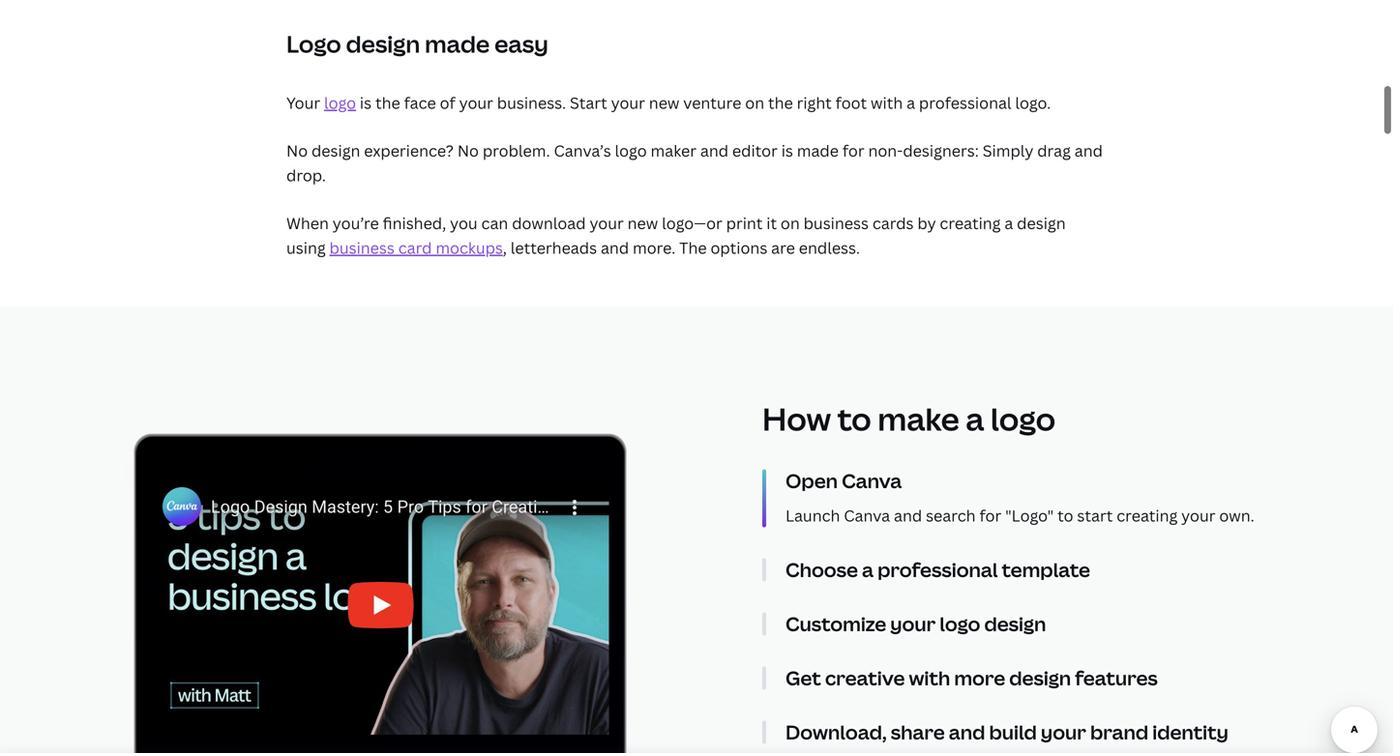 Task type: locate. For each thing, give the bounding box(es) containing it.
the left face
[[375, 92, 400, 113]]

the
[[679, 238, 707, 259]]

is
[[360, 92, 372, 113], [781, 140, 793, 161]]

more.
[[633, 238, 676, 259]]

canva down open canva
[[844, 505, 890, 526]]

print
[[726, 213, 763, 234]]

can
[[481, 213, 508, 234]]

0 horizontal spatial for
[[843, 140, 865, 161]]

0 horizontal spatial on
[[745, 92, 764, 113]]

made down the right
[[797, 140, 839, 161]]

it
[[767, 213, 777, 234]]

logo right your
[[324, 92, 356, 113]]

1 horizontal spatial with
[[909, 665, 950, 692]]

0 vertical spatial is
[[360, 92, 372, 113]]

0 horizontal spatial no
[[286, 140, 308, 161]]

design right the logo
[[346, 28, 420, 60]]

mockups
[[436, 238, 503, 259]]

face
[[404, 92, 436, 113]]

creating inside when you're finished, you can download your new logo—or print it on business cards by creating a design using
[[940, 213, 1001, 234]]

new
[[649, 92, 680, 113], [628, 213, 658, 234]]

2 the from the left
[[768, 92, 793, 113]]

0 vertical spatial business
[[804, 213, 869, 234]]

open canva button
[[786, 468, 1318, 494]]

template
[[1002, 557, 1090, 583]]

foot
[[836, 92, 867, 113]]

new inside when you're finished, you can download your new logo—or print it on business cards by creating a design using
[[628, 213, 658, 234]]

1 vertical spatial canva
[[844, 505, 890, 526]]

features
[[1075, 665, 1158, 692]]

new left venture
[[649, 92, 680, 113]]

0 horizontal spatial the
[[375, 92, 400, 113]]

0 horizontal spatial is
[[360, 92, 372, 113]]

the left the right
[[768, 92, 793, 113]]

your
[[459, 92, 493, 113], [611, 92, 645, 113], [590, 213, 624, 234], [1182, 505, 1216, 526], [890, 611, 936, 637], [1041, 719, 1086, 746]]

design up drop.
[[312, 140, 360, 161]]

creating right by
[[940, 213, 1001, 234]]

the
[[375, 92, 400, 113], [768, 92, 793, 113]]

made up of
[[425, 28, 490, 60]]

search
[[926, 505, 976, 526]]

for inside no design experience? no problem. canva's logo maker and editor is made for non-designers: simply drag and drop.
[[843, 140, 865, 161]]

business
[[804, 213, 869, 234], [329, 238, 395, 259]]

canva
[[842, 468, 902, 494], [844, 505, 890, 526]]

made
[[425, 28, 490, 60], [797, 140, 839, 161]]

and left "more."
[[601, 238, 629, 259]]

0 vertical spatial new
[[649, 92, 680, 113]]

on
[[745, 92, 764, 113], [781, 213, 800, 234]]

get creative with more design features
[[786, 665, 1158, 692]]

0 vertical spatial for
[[843, 140, 865, 161]]

designers:
[[903, 140, 979, 161]]

creating right start
[[1117, 505, 1178, 526]]

is right logo 'link'
[[360, 92, 372, 113]]

design inside when you're finished, you can download your new logo—or print it on business cards by creating a design using
[[1017, 213, 1066, 234]]

to right how
[[837, 398, 872, 440]]

business down you're
[[329, 238, 395, 259]]

your logo is the face of your business. start your new venture on the right foot with a professional logo.
[[286, 92, 1051, 113]]

problem.
[[483, 140, 550, 161]]

on right venture
[[745, 92, 764, 113]]

cards
[[873, 213, 914, 234]]

design down drag
[[1017, 213, 1066, 234]]

canva for launch
[[844, 505, 890, 526]]

0 vertical spatial on
[[745, 92, 764, 113]]

1 horizontal spatial no
[[457, 140, 479, 161]]

0 vertical spatial canva
[[842, 468, 902, 494]]

own.
[[1219, 505, 1255, 526]]

0 horizontal spatial business
[[329, 238, 395, 259]]

business.
[[497, 92, 566, 113]]

0 horizontal spatial creating
[[940, 213, 1001, 234]]

start
[[570, 92, 607, 113]]

a up designers: at the right of page
[[907, 92, 915, 113]]

choose
[[786, 557, 858, 583]]

professional down search
[[878, 557, 998, 583]]

logo
[[324, 92, 356, 113], [615, 140, 647, 161], [991, 398, 1056, 440], [940, 611, 980, 637]]

0 vertical spatial to
[[837, 398, 872, 440]]

with left more
[[909, 665, 950, 692]]

to
[[837, 398, 872, 440], [1058, 505, 1074, 526]]

business card mockups , letterheads and more. the options are endless.
[[329, 238, 860, 259]]

1 horizontal spatial creating
[[1117, 505, 1178, 526]]

your up the business card mockups , letterheads and more. the options are endless.
[[590, 213, 624, 234]]

options
[[711, 238, 768, 259]]

is inside no design experience? no problem. canva's logo maker and editor is made for non-designers: simply drag and drop.
[[781, 140, 793, 161]]

logo up open canva dropdown button
[[991, 398, 1056, 440]]

design inside no design experience? no problem. canva's logo maker and editor is made for non-designers: simply drag and drop.
[[312, 140, 360, 161]]

start
[[1077, 505, 1113, 526]]

customize
[[786, 611, 886, 637]]

when
[[286, 213, 329, 234]]

1 vertical spatial new
[[628, 213, 658, 234]]

for left "logo"
[[980, 505, 1002, 526]]

creative
[[825, 665, 905, 692]]

logo.
[[1015, 92, 1051, 113]]

for left non-
[[843, 140, 865, 161]]

how
[[762, 398, 831, 440]]

design down template
[[984, 611, 1046, 637]]

1 vertical spatial with
[[909, 665, 950, 692]]

"logo"
[[1005, 505, 1054, 526]]

1 horizontal spatial the
[[768, 92, 793, 113]]

0 vertical spatial made
[[425, 28, 490, 60]]

choose a professional template button
[[786, 557, 1318, 583]]

a down simply
[[1005, 213, 1013, 234]]

no left problem.
[[457, 140, 479, 161]]

0 horizontal spatial made
[[425, 28, 490, 60]]

,
[[503, 238, 507, 259]]

with right foot
[[871, 92, 903, 113]]

is right editor
[[781, 140, 793, 161]]

logo—or
[[662, 213, 723, 234]]

no
[[286, 140, 308, 161], [457, 140, 479, 161]]

of
[[440, 92, 455, 113]]

build
[[989, 719, 1037, 746]]

design
[[346, 28, 420, 60], [312, 140, 360, 161], [1017, 213, 1066, 234], [984, 611, 1046, 637], [1009, 665, 1071, 692]]

professional up designers: at the right of page
[[919, 92, 1012, 113]]

on right it
[[781, 213, 800, 234]]

canva right open
[[842, 468, 902, 494]]

no up drop.
[[286, 140, 308, 161]]

logo left maker on the top left
[[615, 140, 647, 161]]

1 the from the left
[[375, 92, 400, 113]]

1 vertical spatial creating
[[1117, 505, 1178, 526]]

1 horizontal spatial business
[[804, 213, 869, 234]]

0 vertical spatial creating
[[940, 213, 1001, 234]]

for
[[843, 140, 865, 161], [980, 505, 1002, 526]]

your down 'choose a professional template'
[[890, 611, 936, 637]]

make
[[878, 398, 959, 440]]

you
[[450, 213, 478, 234]]

a right the make
[[966, 398, 984, 440]]

creating
[[940, 213, 1001, 234], [1117, 505, 1178, 526]]

and
[[700, 140, 729, 161], [1075, 140, 1103, 161], [601, 238, 629, 259], [894, 505, 922, 526], [949, 719, 985, 746]]

when you're finished, you can download your new logo—or print it on business cards by creating a design using
[[286, 213, 1066, 259]]

1 vertical spatial for
[[980, 505, 1002, 526]]

1 vertical spatial professional
[[878, 557, 998, 583]]

a inside when you're finished, you can download your new logo—or print it on business cards by creating a design using
[[1005, 213, 1013, 234]]

editor
[[732, 140, 778, 161]]

1 vertical spatial made
[[797, 140, 839, 161]]

1 horizontal spatial for
[[980, 505, 1002, 526]]

get creative with more design features button
[[786, 665, 1318, 692]]

1 horizontal spatial on
[[781, 213, 800, 234]]

1 vertical spatial to
[[1058, 505, 1074, 526]]

with
[[871, 92, 903, 113], [909, 665, 950, 692]]

on inside when you're finished, you can download your new logo—or print it on business cards by creating a design using
[[781, 213, 800, 234]]

letterheads
[[511, 238, 597, 259]]

identity
[[1153, 719, 1229, 746]]

1 vertical spatial on
[[781, 213, 800, 234]]

professional
[[919, 92, 1012, 113], [878, 557, 998, 583]]

logo link
[[324, 92, 356, 113]]

to left start
[[1058, 505, 1074, 526]]

right
[[797, 92, 832, 113]]

new up "more."
[[628, 213, 658, 234]]

maker
[[651, 140, 697, 161]]

0 horizontal spatial with
[[871, 92, 903, 113]]

download, share and build your brand identity button
[[786, 719, 1318, 746]]

1 horizontal spatial made
[[797, 140, 839, 161]]

choose a professional template
[[786, 557, 1090, 583]]

1 horizontal spatial is
[[781, 140, 793, 161]]

a
[[907, 92, 915, 113], [1005, 213, 1013, 234], [966, 398, 984, 440], [862, 557, 874, 583]]

1 vertical spatial is
[[781, 140, 793, 161]]

business up endless.
[[804, 213, 869, 234]]



Task type: describe. For each thing, give the bounding box(es) containing it.
business card mockups link
[[329, 238, 503, 259]]

your right of
[[459, 92, 493, 113]]

finished,
[[383, 213, 446, 234]]

simply
[[983, 140, 1034, 161]]

how to make a logo
[[762, 398, 1056, 440]]

logo design made easy
[[286, 28, 549, 60]]

brand
[[1090, 719, 1149, 746]]

endless.
[[799, 238, 860, 259]]

experience?
[[364, 140, 454, 161]]

design up download, share and build your brand identity dropdown button
[[1009, 665, 1071, 692]]

0 vertical spatial with
[[871, 92, 903, 113]]

your right build
[[1041, 719, 1086, 746]]

launch
[[786, 505, 840, 526]]

canva's
[[554, 140, 611, 161]]

using
[[286, 238, 326, 259]]

drag
[[1037, 140, 1071, 161]]

drop.
[[286, 165, 326, 186]]

download
[[512, 213, 586, 234]]

no design experience? no problem. canva's logo maker and editor is made for non-designers: simply drag and drop.
[[286, 140, 1103, 186]]

by
[[918, 213, 936, 234]]

business inside when you're finished, you can download your new logo—or print it on business cards by creating a design using
[[804, 213, 869, 234]]

are
[[771, 238, 795, 259]]

easy
[[495, 28, 549, 60]]

0 horizontal spatial to
[[837, 398, 872, 440]]

a right choose
[[862, 557, 874, 583]]

and left editor
[[700, 140, 729, 161]]

logo
[[286, 28, 341, 60]]

your
[[286, 92, 320, 113]]

1 horizontal spatial to
[[1058, 505, 1074, 526]]

made inside no design experience? no problem. canva's logo maker and editor is made for non-designers: simply drag and drop.
[[797, 140, 839, 161]]

share
[[891, 719, 945, 746]]

1 vertical spatial business
[[329, 238, 395, 259]]

card
[[398, 238, 432, 259]]

your right start
[[611, 92, 645, 113]]

canva for open
[[842, 468, 902, 494]]

logo up get creative with more design features
[[940, 611, 980, 637]]

logo inside no design experience? no problem. canva's logo maker and editor is made for non-designers: simply drag and drop.
[[615, 140, 647, 161]]

launch canva and search for "logo" to start creating your own.
[[786, 505, 1255, 526]]

and left build
[[949, 719, 985, 746]]

1 no from the left
[[286, 140, 308, 161]]

download, share and build your brand identity
[[786, 719, 1229, 746]]

and right drag
[[1075, 140, 1103, 161]]

customize your logo design
[[786, 611, 1046, 637]]

your left own.
[[1182, 505, 1216, 526]]

and left search
[[894, 505, 922, 526]]

you're
[[333, 213, 379, 234]]

open canva
[[786, 468, 902, 494]]

more
[[954, 665, 1005, 692]]

open
[[786, 468, 838, 494]]

2 no from the left
[[457, 140, 479, 161]]

0 vertical spatial professional
[[919, 92, 1012, 113]]

your inside when you're finished, you can download your new logo—or print it on business cards by creating a design using
[[590, 213, 624, 234]]

non-
[[868, 140, 903, 161]]

customize your logo design button
[[786, 611, 1318, 637]]

venture
[[683, 92, 742, 113]]

download,
[[786, 719, 887, 746]]

get
[[786, 665, 821, 692]]



Task type: vqa. For each thing, say whether or not it's contained in the screenshot.
the right All
no



